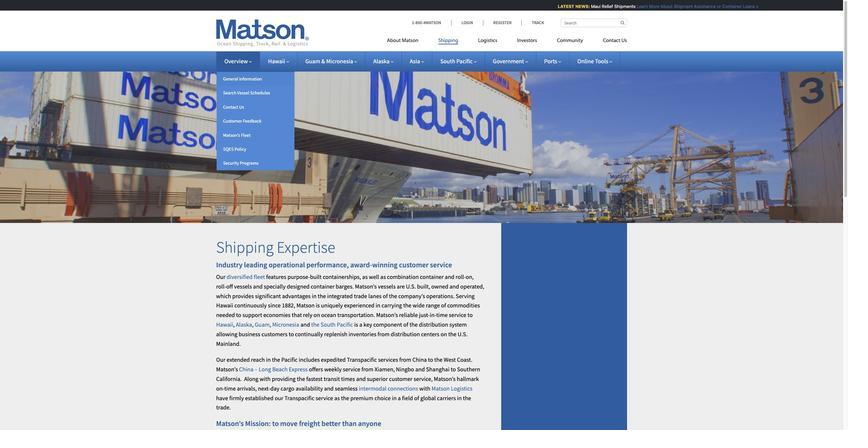 Task type: describe. For each thing, give the bounding box(es) containing it.
track link
[[522, 20, 544, 26]]

reach
[[251, 356, 265, 364]]

vessel
[[237, 90, 249, 96]]

learn
[[635, 4, 647, 9]]

our
[[275, 394, 283, 402]]

sqes policy
[[223, 146, 246, 152]]

about inside top menu navigation
[[387, 38, 401, 43]]

operations.
[[426, 292, 455, 300]]

transpacific inside intermodal connections with matson logistics have firmly established our transpacific service as the premium choice in a field of global carriers in the trade.
[[285, 394, 315, 402]]

connections
[[388, 385, 418, 392]]

login link
[[451, 20, 483, 26]]

transpacific inside the our extended reach in the pacific includes expedited transpacific services from china to the west coast. matson's
[[347, 356, 377, 364]]

information
[[239, 76, 262, 82]]

beach
[[272, 366, 288, 373]]

is inside is a key component of the distribution system allowing business customers to continually replenish inventories from distribution centers on the u.s. mainland.
[[354, 321, 358, 328]]

from inside offers weekly service from xiamen, ningbo and shanghai to southern california.  along with providing the fastest transit times and superior customer service, matson's hallmark on-time arrivals, next-day cargo availability and seamless
[[362, 366, 374, 373]]

and down fleet
[[253, 283, 263, 290]]

offers
[[309, 366, 323, 373]]

matson logistics link
[[432, 385, 473, 392]]

are
[[397, 283, 405, 290]]

2 horizontal spatial as
[[380, 273, 386, 281]]

matson inside top menu navigation
[[402, 38, 419, 43]]

on inside is a key component of the distribution system allowing business customers to continually replenish inventories from distribution centers on the u.s. mainland.
[[441, 330, 447, 338]]

policy
[[235, 146, 246, 152]]

carrying
[[382, 302, 402, 309]]

performance,
[[307, 260, 349, 269]]

more
[[648, 4, 658, 9]]

1 horizontal spatial alaska link
[[374, 57, 394, 65]]

assistance
[[693, 4, 714, 9]]

matson's inside the our extended reach in the pacific includes expedited transpacific services from china to the west coast. matson's
[[216, 366, 238, 373]]

investors link
[[507, 35, 547, 48]]

and right "times"
[[356, 375, 366, 383]]

fleet
[[241, 132, 251, 138]]

in down "intermodal connections" link
[[392, 394, 397, 402]]

1-
[[412, 20, 416, 26]]

transportation.
[[337, 311, 375, 319]]

1 horizontal spatial guam
[[305, 57, 320, 65]]

1 horizontal spatial as
[[362, 273, 368, 281]]

day
[[270, 385, 280, 392]]

search
[[223, 90, 236, 96]]

that
[[292, 311, 302, 319]]

government
[[493, 57, 524, 65]]

china – long beach express link
[[239, 366, 308, 373]]

fleet
[[254, 273, 265, 281]]

2 vertical spatial hawaii
[[216, 321, 233, 328]]

next-
[[258, 385, 270, 392]]

0 horizontal spatial china
[[239, 366, 254, 373]]

built,
[[417, 283, 430, 290]]

premium
[[351, 394, 373, 402]]

with inside offers weekly service from xiamen, ningbo and shanghai to southern california.  along with providing the fastest transit times and superior customer service, matson's hallmark on-time arrivals, next-day cargo availability and seamless
[[260, 375, 271, 383]]

cargo
[[281, 385, 295, 392]]

community link
[[547, 35, 593, 48]]

china inside the our extended reach in the pacific includes expedited transpacific services from china to the west coast. matson's
[[413, 356, 427, 364]]

choice
[[375, 394, 391, 402]]

better
[[322, 419, 341, 428]]

the down matson logistics link
[[463, 394, 471, 402]]

shipping expertise
[[216, 237, 335, 257]]

the down reliable on the left bottom of page
[[410, 321, 418, 328]]

time inside offers weekly service from xiamen, ningbo and shanghai to southern california.  along with providing the fastest transit times and superior customer service, matson's hallmark on-time arrivals, next-day cargo availability and seamless
[[224, 385, 236, 392]]

the up carrying
[[389, 292, 397, 300]]

in inside the our extended reach in the pacific includes expedited transpacific services from china to the west coast. matson's
[[266, 356, 271, 364]]

customer inside offers weekly service from xiamen, ningbo and shanghai to southern california.  along with providing the fastest transit times and superior customer service, matson's hallmark on-time arrivals, next-day cargo availability and seamless
[[389, 375, 413, 383]]

us for bottommost contact us link
[[239, 104, 244, 110]]

mainland.
[[216, 340, 241, 348]]

system
[[449, 321, 467, 328]]

service inside features purpose-built containerships, as well as combination container and roll-on, roll-off vessels and specially designed container barges. matson's vessels are u.s. built, owned and operated, which provides significant advantages in the integrated trade lanes of the company's operations. serving hawaii continuously since 1882, matson is uniquely experienced in carrying the wide range of commodities needed to support economies that rely on ocean transportation. matson's reliable just-in-time service to hawaii , alaska , guam , micronesia and the south pacific
[[449, 311, 467, 319]]

security
[[223, 160, 239, 166]]

general
[[223, 76, 238, 82]]

0 vertical spatial pacific
[[457, 57, 473, 65]]

from inside is a key component of the distribution system allowing business customers to continually replenish inventories from distribution centers on the u.s. mainland.
[[378, 330, 390, 338]]

seamless
[[335, 385, 358, 392]]

the up china – long beach express link
[[272, 356, 280, 364]]

with inside intermodal connections with matson logistics have firmly established our transpacific service as the premium choice in a field of global carriers in the trade.
[[419, 385, 430, 392]]

0 horizontal spatial container
[[311, 283, 335, 290]]

0 horizontal spatial roll-
[[216, 283, 226, 290]]

anyone
[[358, 419, 381, 428]]

diversified fleet link
[[227, 273, 265, 281]]

well
[[369, 273, 379, 281]]

sqes
[[223, 146, 234, 152]]

the down seamless
[[341, 394, 349, 402]]

1 vertical spatial contact us link
[[217, 100, 294, 114]]

specially
[[264, 283, 286, 290]]

0 vertical spatial customer
[[399, 260, 429, 269]]

includes
[[299, 356, 320, 364]]

features
[[266, 273, 286, 281]]

is a key component of the distribution system allowing business customers to continually replenish inventories from distribution centers on the u.s. mainland.
[[216, 321, 468, 348]]

to inside is a key component of the distribution system allowing business customers to continually replenish inventories from distribution centers on the u.s. mainland.
[[289, 330, 294, 338]]

1 vertical spatial distribution
[[391, 330, 420, 338]]

1-800-4matson link
[[412, 20, 451, 26]]

fastest
[[306, 375, 323, 383]]

shipping for shipping expertise
[[216, 237, 274, 257]]

guam & micronesia
[[305, 57, 353, 65]]

rely
[[303, 311, 312, 319]]

inventories
[[349, 330, 377, 338]]

search vessel schedules link
[[217, 86, 294, 100]]

blue matson logo with ocean, shipping, truck, rail and logistics written beneath it. image
[[216, 20, 309, 47]]

established
[[245, 394, 274, 402]]

a inside is a key component of the distribution system allowing business customers to continually replenish inventories from distribution centers on the u.s. mainland.
[[359, 321, 362, 328]]

matson's fleet
[[223, 132, 251, 138]]

about matson link
[[387, 35, 429, 48]]

the up reliable on the left bottom of page
[[403, 302, 412, 309]]

to inside the our extended reach in the pacific includes expedited transpacific services from china to the west coast. matson's
[[428, 356, 433, 364]]

the inside offers weekly service from xiamen, ningbo and shanghai to southern california.  along with providing the fastest transit times and superior customer service, matson's hallmark on-time arrivals, next-day cargo availability and seamless
[[297, 375, 305, 383]]

as inside intermodal connections with matson logistics have firmly established our transpacific service as the premium choice in a field of global carriers in the trade.
[[334, 394, 340, 402]]

the up shanghai
[[434, 356, 443, 364]]

matson's down customer
[[223, 132, 240, 138]]

feedback
[[243, 118, 262, 124]]

0 vertical spatial container
[[420, 273, 444, 281]]

integrated
[[327, 292, 353, 300]]

ports link
[[544, 57, 561, 65]]

express
[[289, 366, 308, 373]]

to inside offers weekly service from xiamen, ningbo and shanghai to southern california.  along with providing the fastest transit times and superior customer service, matson's hallmark on-time arrivals, next-day cargo availability and seamless
[[451, 366, 456, 373]]

since
[[268, 302, 281, 309]]

4matson
[[424, 20, 441, 26]]

ocean
[[321, 311, 336, 319]]

service up owned
[[430, 260, 452, 269]]

of right the lanes at left bottom
[[383, 292, 388, 300]]

intermodal
[[359, 385, 387, 392]]

container
[[721, 4, 740, 9]]

1 vertical spatial hawaii
[[216, 302, 233, 309]]

about matson
[[387, 38, 419, 43]]

time inside features purpose-built containerships, as well as combination container and roll-on, roll-off vessels and specially designed container barges. matson's vessels are u.s. built, owned and operated, which provides significant advantages in the integrated trade lanes of the company's operations. serving hawaii continuously since 1882, matson is uniquely experienced in carrying the wide range of commodities needed to support economies that rely on ocean transportation. matson's reliable just-in-time service to hawaii , alaska , guam , micronesia and the south pacific
[[436, 311, 448, 319]]

customer feedback link
[[217, 114, 294, 128]]

barges.
[[336, 283, 354, 290]]

intermodal connections link
[[359, 385, 418, 392]]

>
[[755, 4, 757, 9]]

u.s. inside is a key component of the distribution system allowing business customers to continually replenish inventories from distribution centers on the u.s. mainland.
[[458, 330, 468, 338]]

and up service,
[[415, 366, 425, 373]]

industry leading operational performance, award-winning customer service
[[216, 260, 452, 269]]

operational
[[269, 260, 305, 269]]

containerships,
[[323, 273, 361, 281]]

award-
[[350, 260, 372, 269]]

of down operations.
[[441, 302, 446, 309]]

micronesia link
[[272, 321, 299, 328]]

in down matson logistics link
[[457, 394, 462, 402]]

government link
[[493, 57, 528, 65]]

1 , from the left
[[233, 321, 235, 328]]

wide
[[413, 302, 425, 309]]

to right needed
[[236, 311, 241, 319]]

security programs
[[223, 160, 259, 166]]

support
[[243, 311, 262, 319]]

1 vertical spatial alaska link
[[236, 321, 252, 328]]



Task type: vqa. For each thing, say whether or not it's contained in the screenshot.
INVENTORIES
yes



Task type: locate. For each thing, give the bounding box(es) containing it.
alaska link down about matson
[[374, 57, 394, 65]]

contact inside top menu navigation
[[603, 38, 621, 43]]

our diversified fleet
[[216, 273, 265, 281]]

1 horizontal spatial south
[[440, 57, 455, 65]]

availability
[[296, 385, 323, 392]]

vessels left are
[[378, 283, 396, 290]]

1 vertical spatial contact us
[[223, 104, 244, 110]]

contact down search
[[223, 104, 238, 110]]

contact us for right contact us link
[[603, 38, 627, 43]]

1 horizontal spatial pacific
[[337, 321, 353, 328]]

service inside offers weekly service from xiamen, ningbo and shanghai to southern california.  along with providing the fastest transit times and superior customer service, matson's hallmark on-time arrivals, next-day cargo availability and seamless
[[343, 366, 360, 373]]

advantages
[[282, 292, 311, 300]]

shipment
[[672, 4, 691, 9]]

matson's up california.
[[216, 366, 238, 373]]

1 horizontal spatial matson
[[402, 38, 419, 43]]

south down shipping link
[[440, 57, 455, 65]]

0 vertical spatial matson
[[402, 38, 419, 43]]

community
[[557, 38, 583, 43]]

superior
[[367, 375, 388, 383]]

0 vertical spatial is
[[316, 302, 320, 309]]

1 vertical spatial shipping
[[216, 237, 274, 257]]

service up "times"
[[343, 366, 360, 373]]

us for right contact us link
[[622, 38, 627, 43]]

company's
[[398, 292, 425, 300]]

our inside the our extended reach in the pacific includes expedited transpacific services from china to the west coast. matson's
[[216, 356, 226, 364]]

0 vertical spatial time
[[436, 311, 448, 319]]

offers weekly service from xiamen, ningbo and shanghai to southern california.  along with providing the fastest transit times and superior customer service, matson's hallmark on-time arrivals, next-day cargo availability and seamless
[[216, 366, 480, 392]]

expertise
[[277, 237, 335, 257]]

overview
[[225, 57, 248, 65]]

the
[[318, 292, 326, 300], [389, 292, 397, 300], [403, 302, 412, 309], [311, 321, 320, 328], [410, 321, 418, 328], [448, 330, 457, 338], [272, 356, 280, 364], [434, 356, 443, 364], [297, 375, 305, 383], [341, 394, 349, 402], [463, 394, 471, 402]]

service inside intermodal connections with matson logistics have firmly established our transpacific service as the premium choice in a field of global carriers in the trade.
[[316, 394, 333, 402]]

guam inside features purpose-built containerships, as well as combination container and roll-on, roll-off vessels and specially designed container barges. matson's vessels are u.s. built, owned and operated, which provides significant advantages in the integrated trade lanes of the company's operations. serving hawaii continuously since 1882, matson is uniquely experienced in carrying the wide range of commodities needed to support economies that rely on ocean transportation. matson's reliable just-in-time service to hawaii , alaska , guam , micronesia and the south pacific
[[255, 321, 270, 328]]

than
[[342, 419, 357, 428]]

pacific up "replenish"
[[337, 321, 353, 328]]

south pacific
[[440, 57, 473, 65]]

0 vertical spatial on
[[314, 311, 320, 319]]

0 horizontal spatial guam
[[255, 321, 270, 328]]

to
[[236, 311, 241, 319], [468, 311, 473, 319], [289, 330, 294, 338], [428, 356, 433, 364], [451, 366, 456, 373], [272, 419, 279, 428]]

our for our extended reach in the pacific includes expedited transpacific services from china to the west coast. matson's
[[216, 356, 226, 364]]

0 vertical spatial contact us
[[603, 38, 627, 43]]

0 vertical spatial south
[[440, 57, 455, 65]]

1 horizontal spatial from
[[378, 330, 390, 338]]

from inside the our extended reach in the pacific includes expedited transpacific services from china to the west coast. matson's
[[399, 356, 411, 364]]

logistics link
[[468, 35, 507, 48]]

customer feedback
[[223, 118, 262, 124]]

guam
[[305, 57, 320, 65], [255, 321, 270, 328]]

a left key
[[359, 321, 362, 328]]

shanghai
[[426, 366, 450, 373]]

west
[[444, 356, 456, 364]]

0 vertical spatial hawaii
[[268, 57, 285, 65]]

is left 'uniquely'
[[316, 302, 320, 309]]

programs
[[240, 160, 259, 166]]

continually
[[295, 330, 323, 338]]

firmly
[[229, 394, 244, 402]]

0 horizontal spatial hawaii link
[[216, 321, 233, 328]]

u.s. down "system"
[[458, 330, 468, 338]]

and down transit
[[324, 385, 334, 392]]

0 vertical spatial contact
[[603, 38, 621, 43]]

1 vertical spatial is
[[354, 321, 358, 328]]

0 horizontal spatial about
[[387, 38, 401, 43]]

china up ningbo
[[413, 356, 427, 364]]

us down 'search' image
[[622, 38, 627, 43]]

distribution down in-
[[419, 321, 448, 328]]

range
[[426, 302, 440, 309]]

0 vertical spatial about
[[659, 4, 671, 9]]

1 vertical spatial china
[[239, 366, 254, 373]]

hawaii link
[[268, 57, 289, 65], [216, 321, 233, 328]]

2 vertical spatial pacific
[[281, 356, 298, 364]]

in
[[312, 292, 317, 300], [376, 302, 381, 309], [266, 356, 271, 364], [392, 394, 397, 402], [457, 394, 462, 402]]

distribution down reliable on the left bottom of page
[[391, 330, 420, 338]]

provides
[[232, 292, 254, 300]]

on right centers
[[441, 330, 447, 338]]

section
[[493, 223, 635, 430]]

of right "field"
[[414, 394, 419, 402]]

transpacific down availability
[[285, 394, 315, 402]]

logistics inside top menu navigation
[[478, 38, 497, 43]]

1 horizontal spatial u.s.
[[458, 330, 468, 338]]

0 horizontal spatial logistics
[[451, 385, 473, 392]]

0 vertical spatial micronesia
[[326, 57, 353, 65]]

u.s.
[[406, 283, 416, 290], [458, 330, 468, 338]]

&
[[322, 57, 325, 65]]

from up ningbo
[[399, 356, 411, 364]]

trade.
[[216, 404, 231, 411]]

1 vertical spatial south
[[321, 321, 336, 328]]

in up long
[[266, 356, 271, 364]]

distribution
[[419, 321, 448, 328], [391, 330, 420, 338]]

matson's up "component"
[[376, 311, 398, 319]]

south down ocean
[[321, 321, 336, 328]]

online tools
[[578, 57, 609, 65]]

contact us up customer
[[223, 104, 244, 110]]

from up superior
[[362, 366, 374, 373]]

0 vertical spatial our
[[216, 273, 226, 281]]

transpacific up offers weekly service from xiamen, ningbo and shanghai to southern california.  along with providing the fastest transit times and superior customer service, matson's hallmark on-time arrivals, next-day cargo availability and seamless
[[347, 356, 377, 364]]

ports
[[544, 57, 557, 65]]

contact us down 'search' image
[[603, 38, 627, 43]]

on,
[[466, 273, 474, 281]]

1 horizontal spatial roll-
[[456, 273, 466, 281]]

0 vertical spatial contact us link
[[593, 35, 627, 48]]

lanes
[[368, 292, 382, 300]]

0 vertical spatial shipping
[[438, 38, 458, 43]]

2 vertical spatial matson
[[432, 385, 450, 392]]

matson's mission: to move freight better than anyone
[[216, 419, 381, 428]]

1 vertical spatial contact
[[223, 104, 238, 110]]

the down express
[[297, 375, 305, 383]]

alaska inside features purpose-built containerships, as well as combination container and roll-on, roll-off vessels and specially designed container barges. matson's vessels are u.s. built, owned and operated, which provides significant advantages in the integrated trade lanes of the company's operations. serving hawaii continuously since 1882, matson is uniquely experienced in carrying the wide range of commodities needed to support economies that rely on ocean transportation. matson's reliable just-in-time service to hawaii , alaska , guam , micronesia and the south pacific
[[236, 321, 252, 328]]

time down range
[[436, 311, 448, 319]]

of inside is a key component of the distribution system allowing business customers to continually replenish inventories from distribution centers on the u.s. mainland.
[[403, 321, 408, 328]]

the up the 'continually'
[[311, 321, 320, 328]]

pacific
[[457, 57, 473, 65], [337, 321, 353, 328], [281, 356, 298, 364]]

0 vertical spatial us
[[622, 38, 627, 43]]

from down "component"
[[378, 330, 390, 338]]

allowing
[[216, 330, 238, 338]]

business
[[239, 330, 260, 338]]

expedited
[[321, 356, 346, 364]]

0 vertical spatial transpacific
[[347, 356, 377, 364]]

contact for bottommost contact us link
[[223, 104, 238, 110]]

guam left &
[[305, 57, 320, 65]]

in-
[[430, 311, 436, 319]]

long
[[259, 366, 271, 373]]

matson's inside offers weekly service from xiamen, ningbo and shanghai to southern california.  along with providing the fastest transit times and superior customer service, matson's hallmark on-time arrivals, next-day cargo availability and seamless
[[434, 375, 456, 383]]

1 vertical spatial pacific
[[337, 321, 353, 328]]

logistics down hallmark
[[451, 385, 473, 392]]

1 vertical spatial guam
[[255, 321, 270, 328]]

0 horizontal spatial contact us link
[[217, 100, 294, 114]]

container down built
[[311, 283, 335, 290]]

2 horizontal spatial from
[[399, 356, 411, 364]]

guam link
[[255, 321, 270, 328]]

matson's down shanghai
[[434, 375, 456, 383]]

hawaii up general information 'link'
[[268, 57, 285, 65]]

is inside features purpose-built containerships, as well as combination container and roll-on, roll-off vessels and specially designed container barges. matson's vessels are u.s. built, owned and operated, which provides significant advantages in the integrated trade lanes of the company's operations. serving hawaii continuously since 1882, matson is uniquely experienced in carrying the wide range of commodities needed to support economies that rely on ocean transportation. matson's reliable just-in-time service to hawaii , alaska , guam , micronesia and the south pacific
[[316, 302, 320, 309]]

matson inside intermodal connections with matson logistics have firmly established our transpacific service as the premium choice in a field of global carriers in the trade.
[[432, 385, 450, 392]]

and up owned
[[445, 273, 455, 281]]

0 horizontal spatial ,
[[233, 321, 235, 328]]

needed
[[216, 311, 235, 319]]

1 horizontal spatial logistics
[[478, 38, 497, 43]]

0 horizontal spatial transpacific
[[285, 394, 315, 402]]

contact us link up "feedback"
[[217, 100, 294, 114]]

freight
[[299, 419, 320, 428]]

to left move
[[272, 419, 279, 428]]

1 horizontal spatial container
[[420, 273, 444, 281]]

arrivals,
[[237, 385, 257, 392]]

shipping up south pacific
[[438, 38, 458, 43]]

which
[[216, 292, 231, 300]]

the south pacific link
[[311, 321, 353, 328]]

0 horizontal spatial as
[[334, 394, 340, 402]]

guam & micronesia link
[[305, 57, 357, 65]]

vessels up provides
[[234, 283, 252, 290]]

shipping for shipping
[[438, 38, 458, 43]]

,
[[233, 321, 235, 328], [252, 321, 254, 328], [270, 321, 271, 328]]

0 vertical spatial u.s.
[[406, 283, 416, 290]]

1 vertical spatial u.s.
[[458, 330, 468, 338]]

hawaii up needed
[[216, 302, 233, 309]]

hawaii link up general information 'link'
[[268, 57, 289, 65]]

0 vertical spatial alaska
[[374, 57, 390, 65]]

1 horizontal spatial hawaii link
[[268, 57, 289, 65]]

1 vertical spatial our
[[216, 356, 226, 364]]

transpacific
[[347, 356, 377, 364], [285, 394, 315, 402]]

1 horizontal spatial china
[[413, 356, 427, 364]]

schedules
[[250, 90, 270, 96]]

shipping inside shipping link
[[438, 38, 458, 43]]

0 vertical spatial china
[[413, 356, 427, 364]]

1 vertical spatial us
[[239, 104, 244, 110]]

contact us
[[603, 38, 627, 43], [223, 104, 244, 110]]

in down the lanes at left bottom
[[376, 302, 381, 309]]

hawaii
[[268, 57, 285, 65], [216, 302, 233, 309], [216, 321, 233, 328]]

2 our from the top
[[216, 356, 226, 364]]

1 vertical spatial from
[[399, 356, 411, 364]]

customer up connections
[[389, 375, 413, 383]]

1 horizontal spatial ,
[[252, 321, 254, 328]]

contact up the tools
[[603, 38, 621, 43]]

0 vertical spatial hawaii link
[[268, 57, 289, 65]]

1 vertical spatial micronesia
[[272, 321, 299, 328]]

services
[[378, 356, 398, 364]]

us up customer feedback
[[239, 104, 244, 110]]

matson's up trade
[[355, 283, 377, 290]]

register
[[494, 20, 512, 26]]

1882,
[[282, 302, 295, 309]]

as right well
[[380, 273, 386, 281]]

sqes policy link
[[217, 142, 294, 156]]

logistics inside intermodal connections with matson logistics have firmly established our transpacific service as the premium choice in a field of global carriers in the trade.
[[451, 385, 473, 392]]

matson's down trade.
[[216, 419, 244, 428]]

a left "field"
[[398, 394, 401, 402]]

providing
[[272, 375, 296, 383]]

contact us inside top menu navigation
[[603, 38, 627, 43]]

1 horizontal spatial vessels
[[378, 283, 396, 290]]

u.s. inside features purpose-built containerships, as well as combination container and roll-on, roll-off vessels and specially designed container barges. matson's vessels are u.s. built, owned and operated, which provides significant advantages in the integrated trade lanes of the company's operations. serving hawaii continuously since 1882, matson is uniquely experienced in carrying the wide range of commodities needed to support economies that rely on ocean transportation. matson's reliable just-in-time service to hawaii , alaska , guam , micronesia and the south pacific
[[406, 283, 416, 290]]

coast.
[[457, 356, 473, 364]]

container up owned
[[420, 273, 444, 281]]

experienced
[[344, 302, 375, 309]]

3 , from the left
[[270, 321, 271, 328]]

our for our diversified fleet
[[216, 273, 226, 281]]

our extended reach in the pacific includes expedited transpacific services from china to the west coast. matson's
[[216, 356, 473, 373]]

banner image
[[0, 61, 843, 223]]

on inside features purpose-built containerships, as well as combination container and roll-on, roll-off vessels and specially designed container barges. matson's vessels are u.s. built, owned and operated, which provides significant advantages in the integrated trade lanes of the company's operations. serving hawaii continuously since 1882, matson is uniquely experienced in carrying the wide range of commodities needed to support economies that rely on ocean transportation. matson's reliable just-in-time service to hawaii , alaska , guam , micronesia and the south pacific
[[314, 311, 320, 319]]

top menu navigation
[[387, 35, 627, 48]]

0 horizontal spatial micronesia
[[272, 321, 299, 328]]

1 horizontal spatial shipping
[[438, 38, 458, 43]]

the up 'uniquely'
[[318, 292, 326, 300]]

intermodal connections with matson logistics have firmly established our transpacific service as the premium choice in a field of global carriers in the trade.
[[216, 385, 473, 411]]

1 vertical spatial container
[[311, 283, 335, 290]]

1 our from the top
[[216, 273, 226, 281]]

micronesia inside features purpose-built containerships, as well as combination container and roll-on, roll-off vessels and specially designed container barges. matson's vessels are u.s. built, owned and operated, which provides significant advantages in the integrated trade lanes of the company's operations. serving hawaii continuously since 1882, matson is uniquely experienced in carrying the wide range of commodities needed to support economies that rely on ocean transportation. matson's reliable just-in-time service to hawaii , alaska , guam , micronesia and the south pacific
[[272, 321, 299, 328]]

Search search field
[[561, 19, 627, 27]]

our
[[216, 273, 226, 281], [216, 356, 226, 364]]

0 vertical spatial alaska link
[[374, 57, 394, 65]]

south inside features purpose-built containerships, as well as combination container and roll-on, roll-off vessels and specially designed container barges. matson's vessels are u.s. built, owned and operated, which provides significant advantages in the integrated trade lanes of the company's operations. serving hawaii continuously since 1882, matson is uniquely experienced in carrying the wide range of commodities needed to support economies that rely on ocean transportation. matson's reliable just-in-time service to hawaii , alaska , guam , micronesia and the south pacific
[[321, 321, 336, 328]]

shipping link
[[429, 35, 468, 48]]

ningbo
[[396, 366, 414, 373]]

field
[[402, 394, 413, 402]]

0 horizontal spatial from
[[362, 366, 374, 373]]

1 horizontal spatial with
[[419, 385, 430, 392]]

contact us for bottommost contact us link
[[223, 104, 244, 110]]

to up shanghai
[[428, 356, 433, 364]]

and down rely
[[301, 321, 310, 328]]

our down industry
[[216, 273, 226, 281]]

of inside intermodal connections with matson logistics have firmly established our transpacific service as the premium choice in a field of global carriers in the trade.
[[414, 394, 419, 402]]

1 horizontal spatial contact us link
[[593, 35, 627, 48]]

matson down 1-
[[402, 38, 419, 43]]

1 vertical spatial hawaii link
[[216, 321, 233, 328]]

micronesia right &
[[326, 57, 353, 65]]

in right advantages
[[312, 292, 317, 300]]

alaska link up "business"
[[236, 321, 252, 328]]

0 horizontal spatial alaska link
[[236, 321, 252, 328]]

news:
[[574, 4, 589, 9]]

2 vertical spatial from
[[362, 366, 374, 373]]

weekly
[[324, 366, 342, 373]]

us inside top menu navigation
[[622, 38, 627, 43]]

1 horizontal spatial time
[[436, 311, 448, 319]]

xiamen,
[[375, 366, 395, 373]]

just-
[[419, 311, 430, 319]]

0 vertical spatial logistics
[[478, 38, 497, 43]]

customer
[[399, 260, 429, 269], [389, 375, 413, 383]]

1 horizontal spatial about
[[659, 4, 671, 9]]

0 horizontal spatial is
[[316, 302, 320, 309]]

industry
[[216, 260, 243, 269]]

2 vessels from the left
[[378, 283, 396, 290]]

1 vertical spatial on
[[441, 330, 447, 338]]

None search field
[[561, 19, 627, 27]]

service up "system"
[[449, 311, 467, 319]]

1 horizontal spatial us
[[622, 38, 627, 43]]

1 horizontal spatial a
[[398, 394, 401, 402]]

component
[[373, 321, 402, 328]]

2 , from the left
[[252, 321, 254, 328]]

matson inside features purpose-built containerships, as well as combination container and roll-on, roll-off vessels and specially designed container barges. matson's vessels are u.s. built, owned and operated, which provides significant advantages in the integrated trade lanes of the company's operations. serving hawaii continuously since 1882, matson is uniquely experienced in carrying the wide range of commodities needed to support economies that rely on ocean transportation. matson's reliable just-in-time service to hawaii , alaska , guam , micronesia and the south pacific
[[297, 302, 315, 309]]

a inside intermodal connections with matson logistics have firmly established our transpacific service as the premium choice in a field of global carriers in the trade.
[[398, 394, 401, 402]]

1 horizontal spatial alaska
[[374, 57, 390, 65]]

centers
[[421, 330, 440, 338]]

1 horizontal spatial is
[[354, 321, 358, 328]]

key
[[364, 321, 372, 328]]

shipping up leading
[[216, 237, 274, 257]]

roll- up which
[[216, 283, 226, 290]]

hawaii link down needed
[[216, 321, 233, 328]]

diversified
[[227, 273, 253, 281]]

0 vertical spatial a
[[359, 321, 362, 328]]

1 horizontal spatial on
[[441, 330, 447, 338]]

pacific inside features purpose-built containerships, as well as combination container and roll-on, roll-off vessels and specially designed container barges. matson's vessels are u.s. built, owned and operated, which provides significant advantages in the integrated trade lanes of the company's operations. serving hawaii continuously since 1882, matson is uniquely experienced in carrying the wide range of commodities needed to support economies that rely on ocean transportation. matson's reliable just-in-time service to hawaii , alaska , guam , micronesia and the south pacific
[[337, 321, 353, 328]]

alaska up "business"
[[236, 321, 252, 328]]

0 vertical spatial distribution
[[419, 321, 448, 328]]

hawaii down needed
[[216, 321, 233, 328]]

1 vertical spatial time
[[224, 385, 236, 392]]

with down service,
[[419, 385, 430, 392]]

search vessel schedules
[[223, 90, 270, 96]]

track
[[532, 20, 544, 26]]

0 horizontal spatial alaska
[[236, 321, 252, 328]]

with down long
[[260, 375, 271, 383]]

, up allowing on the left of the page
[[233, 321, 235, 328]]

china left –
[[239, 366, 254, 373]]

2 horizontal spatial matson
[[432, 385, 450, 392]]

of down reliable on the left bottom of page
[[403, 321, 408, 328]]

0 horizontal spatial vessels
[[234, 283, 252, 290]]

designed
[[287, 283, 310, 290]]

pacific inside the our extended reach in the pacific includes expedited transpacific services from china to the west coast. matson's
[[281, 356, 298, 364]]

1 vertical spatial with
[[419, 385, 430, 392]]

2 horizontal spatial pacific
[[457, 57, 473, 65]]

0 vertical spatial roll-
[[456, 273, 466, 281]]

logistics down register 'link'
[[478, 38, 497, 43]]

search image
[[621, 21, 625, 25]]

, left guam link
[[252, 321, 254, 328]]

roll- up operated,
[[456, 273, 466, 281]]

time down california.
[[224, 385, 236, 392]]

guam down "support"
[[255, 321, 270, 328]]

0 horizontal spatial u.s.
[[406, 283, 416, 290]]

uniquely
[[321, 302, 343, 309]]

to down commodities
[[468, 311, 473, 319]]

customer up the combination
[[399, 260, 429, 269]]

pacific down shipping link
[[457, 57, 473, 65]]

1 vessels from the left
[[234, 283, 252, 290]]

to down 'micronesia' "link"
[[289, 330, 294, 338]]

1 vertical spatial about
[[387, 38, 401, 43]]

alaska down about matson
[[374, 57, 390, 65]]

and up serving
[[450, 283, 459, 290]]

contact us link up the tools
[[593, 35, 627, 48]]

replenish
[[324, 330, 347, 338]]

0 horizontal spatial on
[[314, 311, 320, 319]]

as left well
[[362, 273, 368, 281]]

the down "system"
[[448, 330, 457, 338]]

matson up carriers
[[432, 385, 450, 392]]

hallmark
[[457, 375, 479, 383]]

purpose-
[[288, 273, 310, 281]]

1 vertical spatial customer
[[389, 375, 413, 383]]

0 vertical spatial with
[[260, 375, 271, 383]]

contact for right contact us link
[[603, 38, 621, 43]]

service down availability
[[316, 394, 333, 402]]

2 horizontal spatial ,
[[270, 321, 271, 328]]

matson up rely
[[297, 302, 315, 309]]



